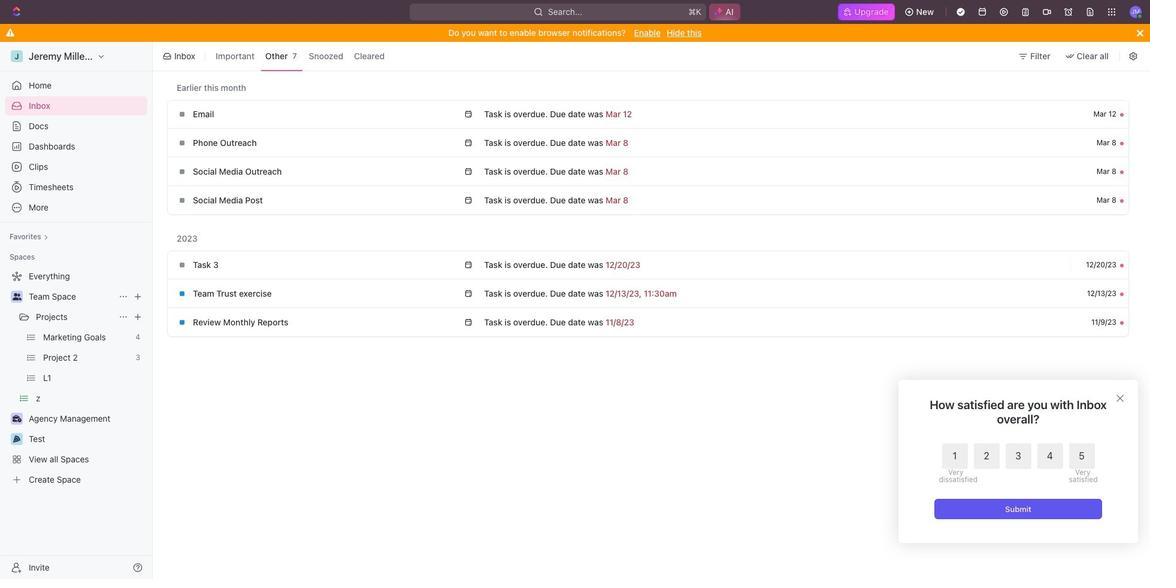 Task type: vqa. For each thing, say whether or not it's contained in the screenshot.
the bottom Unread image
yes



Task type: locate. For each thing, give the bounding box(es) containing it.
1 vertical spatial unread image
[[1120, 293, 1124, 296]]

tree inside "sidebar" navigation
[[5, 267, 147, 490]]

4 unread image from the top
[[1120, 264, 1124, 268]]

tab list
[[209, 40, 391, 73]]

pizza slice image
[[13, 436, 20, 443]]

tree
[[5, 267, 147, 490]]

unread image
[[1120, 142, 1124, 145], [1120, 293, 1124, 296]]

business time image
[[12, 416, 21, 423]]

dialog
[[899, 380, 1138, 544]]

2 unread image from the top
[[1120, 170, 1124, 174]]

1 unread image from the top
[[1120, 113, 1124, 117]]

unread image for 4th unread icon
[[1120, 293, 1124, 296]]

2 unread image from the top
[[1120, 293, 1124, 296]]

unread image
[[1120, 113, 1124, 117], [1120, 170, 1124, 174], [1120, 199, 1124, 203], [1120, 264, 1124, 268], [1120, 321, 1124, 325]]

user group image
[[12, 294, 21, 301]]

1 unread image from the top
[[1120, 142, 1124, 145]]

0 vertical spatial unread image
[[1120, 142, 1124, 145]]

jeremy miller's workspace, , element
[[11, 50, 23, 62]]

option group
[[939, 444, 1095, 484]]

5 unread image from the top
[[1120, 321, 1124, 325]]



Task type: describe. For each thing, give the bounding box(es) containing it.
sidebar navigation
[[0, 42, 155, 580]]

3 unread image from the top
[[1120, 199, 1124, 203]]

unread image for first unread icon
[[1120, 142, 1124, 145]]



